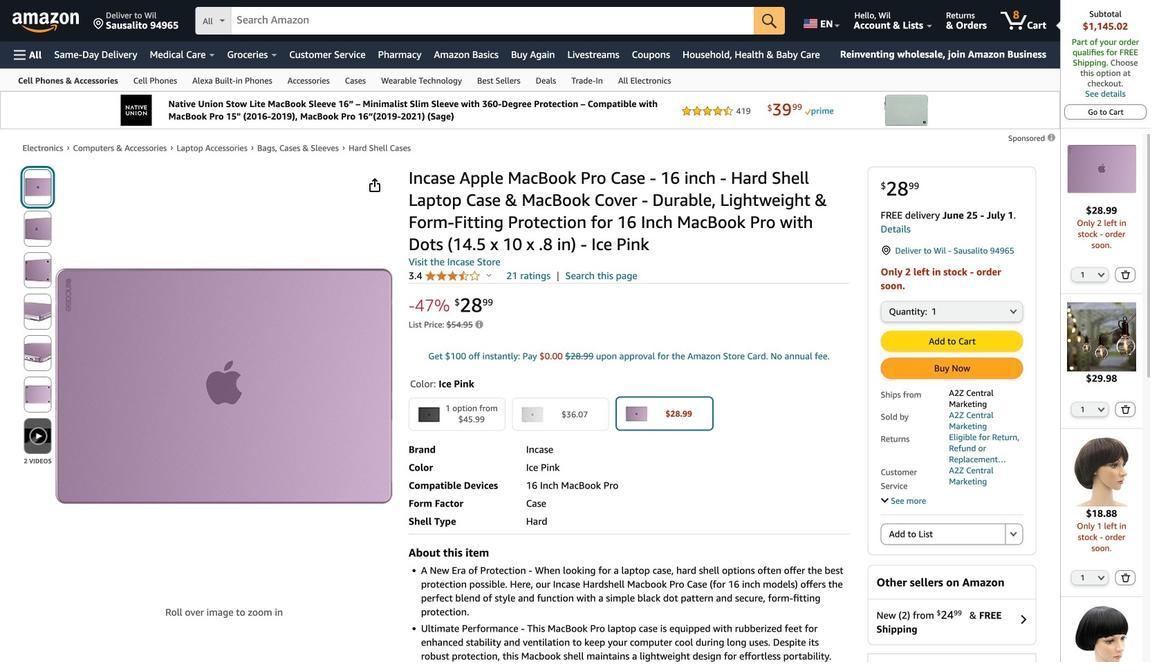 Task type: vqa. For each thing, say whether or not it's contained in the screenshot.
shop winter sale deals image
no



Task type: locate. For each thing, give the bounding box(es) containing it.
0 vertical spatial option group
[[405, 394, 850, 437]]

delete image right dropdown image
[[1121, 270, 1131, 279]]

navigation navigation
[[0, 0, 1150, 663]]

1 vertical spatial incase apple macbook pro case - 16 inch - hard shell laptop case &amp; macbook cover - durable, lightweight &amp; form-fitting protection for 16 inch macbook pro with dots (14.5 x 10 x .8 in) - ice pink image
[[55, 268, 393, 505]]

0 vertical spatial incase apple macbook pro case - 16 inch - hard shell laptop case &amp; macbook cover - durable, lightweight &amp; form-fitting protection for 16 inch macbook pro with dots (14.5 x 10 x .8 in) - ice pink image
[[1067, 134, 1137, 204]]

popover image
[[487, 274, 491, 277]]

none search field inside the 'navigation' navigation
[[195, 7, 785, 36]]

newpeck afro girls cosplay mushroom wig short haircut with bangs bob wig for black women (brown) image
[[1067, 438, 1137, 507]]

brightown outdoor string lights - connectable dimmable led patio string lights with g40 globe plastic bulbs, all weatherproof hanging lights for outside backyard porch (50 ft - 25 led bulbs) image
[[1067, 302, 1137, 372]]

dropdown image
[[1010, 309, 1017, 314], [1098, 407, 1105, 413], [1010, 532, 1017, 537], [1098, 575, 1105, 581]]

delete image
[[1121, 270, 1131, 279], [1121, 574, 1131, 583]]

learn more about amazon pricing and savings image
[[475, 321, 483, 330]]

newpeck afro girls cosplay mushroom wig short haircut with bangs bob wig for black women (black) image
[[1067, 606, 1137, 663]]

1 vertical spatial option group
[[881, 524, 1023, 545]]

delete image
[[1121, 405, 1131, 414]]

delete image up newpeck afro girls cosplay mushroom wig short haircut with bangs bob wig for black women (black) image
[[1121, 574, 1131, 583]]

incase apple macbook pro case - 16 inch - hard shell laptop case &amp; macbook cover - durable, lightweight &amp; form-fitting protection for 16 inch macbook pro with dots (14.5 x 10 x .8 in) - ice pink image
[[1067, 134, 1137, 204], [55, 268, 393, 505]]

None submit
[[754, 7, 785, 35], [25, 170, 51, 205], [25, 212, 51, 246], [25, 253, 51, 288], [1116, 268, 1135, 282], [25, 295, 51, 329], [882, 332, 1023, 352], [25, 336, 51, 371], [882, 359, 1023, 379], [25, 378, 51, 412], [25, 419, 51, 454], [754, 7, 785, 35], [25, 170, 51, 205], [25, 212, 51, 246], [25, 253, 51, 288], [1116, 268, 1135, 282], [25, 295, 51, 329], [882, 332, 1023, 352], [25, 336, 51, 371], [882, 359, 1023, 379], [25, 378, 51, 412], [25, 419, 51, 454]]

1 vertical spatial delete image
[[1121, 574, 1131, 583]]

option group
[[405, 394, 850, 437], [881, 524, 1023, 545]]

None search field
[[195, 7, 785, 36]]

ice pink image
[[624, 401, 649, 426]]

1 horizontal spatial option group
[[881, 524, 1023, 545]]

black image
[[416, 402, 441, 427]]

0 vertical spatial delete image
[[1121, 270, 1131, 279]]

dropdown image inside option group
[[1010, 532, 1017, 537]]

0 horizontal spatial incase apple macbook pro case - 16 inch - hard shell laptop case &amp; macbook cover - durable, lightweight &amp; form-fitting protection for 16 inch macbook pro with dots (14.5 x 10 x .8 in) - ice pink image
[[55, 268, 393, 505]]

Search Amazon text field
[[231, 8, 754, 34]]



Task type: describe. For each thing, give the bounding box(es) containing it.
2 delete image from the top
[[1121, 574, 1131, 583]]

clear image
[[520, 402, 545, 427]]

0 horizontal spatial option group
[[405, 394, 850, 437]]

amazon image
[[12, 12, 80, 33]]

1 delete image from the top
[[1121, 270, 1131, 279]]

1 horizontal spatial incase apple macbook pro case - 16 inch - hard shell laptop case &amp; macbook cover - durable, lightweight &amp; form-fitting protection for 16 inch macbook pro with dots (14.5 x 10 x .8 in) - ice pink image
[[1067, 134, 1137, 204]]

dropdown image
[[1098, 272, 1105, 278]]



